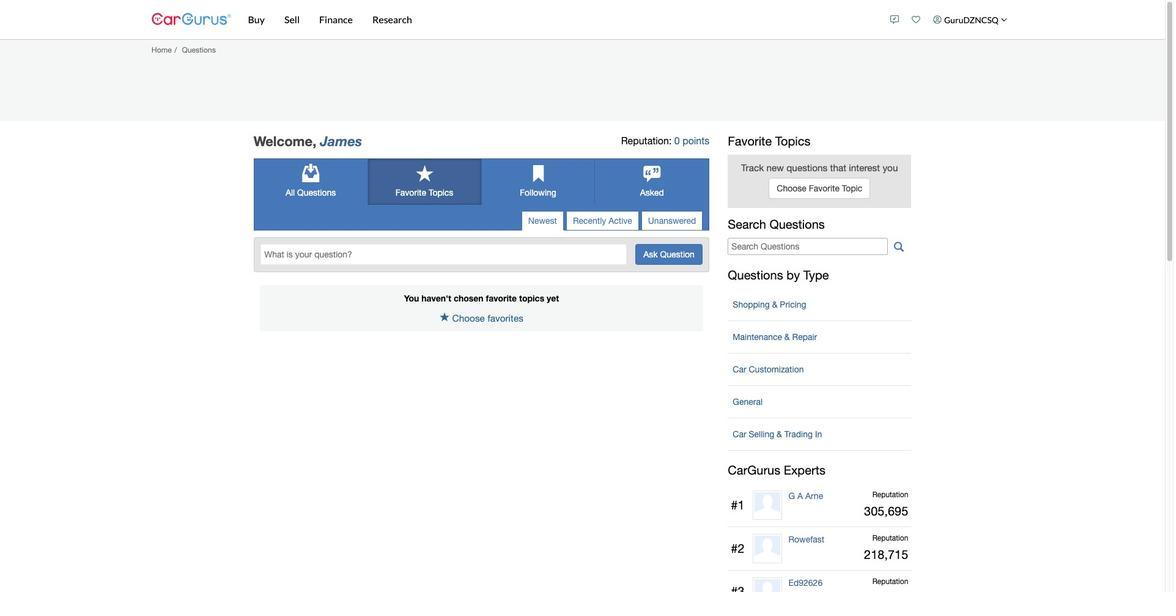 Task type: vqa. For each thing, say whether or not it's contained in the screenshot.
Chief inside the Sam Zales President & Chief Operating Officer
no



Task type: describe. For each thing, give the bounding box(es) containing it.
2 horizontal spatial favorite
[[809, 183, 840, 193]]

buy
[[248, 13, 265, 25]]

questions up shopping
[[728, 268, 783, 282]]

g
[[789, 491, 795, 501]]

new
[[767, 162, 784, 173]]

trading
[[785, 430, 813, 439]]

reputation:
[[621, 135, 672, 146]]

favorite inside choose questions to view tab list
[[396, 188, 426, 198]]

a
[[798, 491, 803, 501]]

choose for choose favorite topic
[[777, 183, 807, 193]]

reputation 305,695
[[864, 491, 909, 518]]

welcome, james
[[254, 133, 362, 149]]

shopping & pricing
[[733, 300, 807, 310]]

finance button
[[310, 0, 363, 39]]

/
[[175, 45, 177, 54]]

interest
[[849, 162, 880, 173]]

all
[[286, 188, 295, 198]]

questions by type
[[728, 268, 829, 282]]

following link
[[482, 159, 595, 205]]

#1
[[731, 498, 745, 512]]

track new questions that interest you
[[741, 162, 898, 173]]

choose questions to view tab list
[[254, 159, 710, 205]]

add a car review image
[[891, 15, 899, 24]]

arne
[[806, 491, 823, 501]]

general
[[733, 397, 763, 407]]

& for shopping
[[772, 300, 778, 310]]

car for car selling & trading in
[[733, 430, 747, 439]]

1 horizontal spatial favorite
[[728, 134, 772, 148]]

cargurus
[[728, 463, 781, 477]]

maintenance & repair
[[733, 332, 817, 342]]

home link
[[152, 45, 172, 54]]

buy button
[[238, 0, 275, 39]]

gurudzncsq
[[944, 14, 999, 25]]

#2
[[731, 541, 745, 555]]

maintenance & repair link
[[728, 326, 912, 348]]

finance
[[319, 13, 353, 25]]

yet
[[547, 293, 559, 303]]

choose favorite topic link
[[769, 178, 871, 199]]

favorite
[[486, 293, 517, 303]]

questions inside tab list
[[297, 188, 336, 198]]

unanswered
[[648, 216, 696, 226]]

you
[[883, 162, 898, 173]]

customization
[[749, 365, 804, 375]]

unanswered link
[[642, 211, 703, 231]]

saved cars image
[[912, 15, 921, 24]]

home
[[152, 45, 172, 54]]

active
[[609, 216, 632, 226]]

choose for choose favorites
[[452, 312, 485, 323]]

cargurus logo homepage link image
[[151, 2, 231, 37]]

asked link
[[595, 159, 709, 205]]

maintenance
[[733, 332, 782, 342]]

questions up 'search questions' text field
[[770, 217, 825, 231]]

that
[[830, 162, 847, 173]]

recently active link
[[566, 211, 639, 231]]

reputation for 305,695
[[873, 491, 909, 499]]



Task type: locate. For each thing, give the bounding box(es) containing it.
track
[[741, 162, 764, 173]]

choose favorite topic
[[777, 183, 863, 193]]

2 car from the top
[[733, 430, 747, 439]]

newest link
[[522, 211, 564, 231]]

home / questions
[[152, 45, 216, 54]]

1 vertical spatial &
[[785, 332, 790, 342]]

ed92626
[[789, 578, 823, 588]]

car customization
[[733, 365, 804, 375]]

2 vertical spatial &
[[777, 430, 782, 439]]

general link
[[728, 391, 912, 413]]

newest
[[528, 216, 557, 226]]

car up general
[[733, 365, 747, 375]]

1 horizontal spatial favorite topics
[[728, 134, 811, 148]]

2 vertical spatial reputation
[[873, 577, 909, 586]]

gurudzncsq menu
[[884, 2, 1014, 37]]

car left selling
[[733, 430, 747, 439]]

james
[[320, 133, 362, 149]]

search
[[728, 217, 766, 231]]

questions right /
[[182, 45, 216, 54]]

g a arne
[[789, 491, 823, 501]]

1 vertical spatial car
[[733, 430, 747, 439]]

choose down chosen at the left of page
[[452, 312, 485, 323]]

0 vertical spatial favorite topics
[[728, 134, 811, 148]]

chosen
[[454, 293, 484, 303]]

research button
[[363, 0, 422, 39]]

choose favorites
[[452, 312, 524, 323]]

recently
[[573, 216, 606, 226]]

shopping & pricing link
[[728, 294, 912, 316]]

1 vertical spatial choose
[[452, 312, 485, 323]]

recently active
[[573, 216, 632, 226]]

3 reputation from the top
[[873, 577, 909, 586]]

reputation
[[873, 491, 909, 499], [873, 534, 909, 543], [873, 577, 909, 586]]

selling
[[749, 430, 775, 439]]

0
[[675, 135, 680, 146]]

choose down questions
[[777, 183, 807, 193]]

you haven't chosen favorite topics yet
[[404, 293, 559, 303]]

0 horizontal spatial favorite
[[396, 188, 426, 198]]

repair
[[792, 332, 817, 342]]

cargurus logo homepage link link
[[151, 2, 231, 37]]

cargurus experts
[[728, 463, 826, 477]]

reputation: 0 points
[[621, 135, 710, 146]]

sort questions by tab list
[[522, 211, 703, 231]]

favorite topics inside choose questions to view tab list
[[396, 188, 453, 198]]

menu bar
[[231, 0, 884, 39]]

reputation inside 'reputation 305,695'
[[873, 491, 909, 499]]

rowefast
[[789, 535, 825, 544]]

& for maintenance
[[785, 332, 790, 342]]

car
[[733, 365, 747, 375], [733, 430, 747, 439]]

0 vertical spatial choose
[[777, 183, 807, 193]]

type
[[804, 268, 829, 282]]

car customization link
[[728, 359, 912, 381]]

reputation inside reputation 218,715
[[873, 534, 909, 543]]

user icon image
[[934, 15, 942, 24]]

car for car customization
[[733, 365, 747, 375]]

all questions link
[[254, 159, 367, 205]]

in
[[815, 430, 822, 439]]

topics inside choose questions to view tab list
[[429, 188, 453, 198]]

0 horizontal spatial choose
[[452, 312, 485, 323]]

favorite topics link
[[368, 159, 481, 205]]

topics
[[775, 134, 811, 148], [429, 188, 453, 198]]

sell button
[[275, 0, 310, 39]]

welcome,
[[254, 133, 316, 149]]

reputation up 218,715
[[873, 534, 909, 543]]

0 vertical spatial &
[[772, 300, 778, 310]]

& left repair
[[785, 332, 790, 342]]

choose favorites tab panel
[[260, 285, 704, 331]]

reputation up 305,695
[[873, 491, 909, 499]]

sell
[[284, 13, 300, 25]]

search questions
[[728, 217, 825, 231]]

1 reputation from the top
[[873, 491, 909, 499]]

menu bar containing buy
[[231, 0, 884, 39]]

1 vertical spatial topics
[[429, 188, 453, 198]]

you
[[404, 293, 419, 303]]

reputation down 218,715
[[873, 577, 909, 586]]

favorite topics
[[728, 134, 811, 148], [396, 188, 453, 198]]

by
[[787, 268, 800, 282]]

car selling & trading in
[[733, 430, 822, 439]]

0 vertical spatial topics
[[775, 134, 811, 148]]

& left the pricing
[[772, 300, 778, 310]]

questions
[[787, 162, 828, 173]]

1 car from the top
[[733, 365, 747, 375]]

0 horizontal spatial favorite topics
[[396, 188, 453, 198]]

choose inside tab panel
[[452, 312, 485, 323]]

1 vertical spatial favorite topics
[[396, 188, 453, 198]]

all questions
[[286, 188, 336, 198]]

favorite
[[728, 134, 772, 148], [809, 183, 840, 193], [396, 188, 426, 198]]

topics
[[519, 293, 545, 303]]

reputation for 218,715
[[873, 534, 909, 543]]

choose favorites link
[[440, 312, 524, 323]]

305,695
[[864, 504, 909, 518]]

1 horizontal spatial topics
[[775, 134, 811, 148]]

pricing
[[780, 300, 807, 310]]

chevron down image
[[1001, 16, 1007, 23]]

0 vertical spatial reputation
[[873, 491, 909, 499]]

shopping
[[733, 300, 770, 310]]

haven't
[[422, 293, 451, 303]]

car selling & trading in link
[[728, 423, 912, 445]]

gurudzncsq button
[[927, 2, 1014, 37]]

following
[[520, 188, 557, 198]]

1 horizontal spatial choose
[[777, 183, 807, 193]]

asked
[[640, 188, 664, 198]]

& right selling
[[777, 430, 782, 439]]

0 horizontal spatial topics
[[429, 188, 453, 198]]

reputation 218,715
[[864, 534, 909, 562]]

Search Questions text field
[[728, 238, 888, 255]]

experts
[[784, 463, 826, 477]]

research
[[372, 13, 412, 25]]

points
[[683, 135, 710, 146]]

favorites
[[488, 312, 524, 323]]

1 vertical spatial reputation
[[873, 534, 909, 543]]

0 points link
[[675, 135, 710, 146]]

What is your question? text field
[[261, 244, 627, 265]]

questions
[[182, 45, 216, 54], [297, 188, 336, 198], [770, 217, 825, 231], [728, 268, 783, 282]]

topic
[[842, 183, 863, 193]]

None submit
[[636, 244, 703, 265]]

0 vertical spatial car
[[733, 365, 747, 375]]

218,715
[[864, 548, 909, 562]]

2 reputation from the top
[[873, 534, 909, 543]]

choose
[[777, 183, 807, 193], [452, 312, 485, 323]]

questions right all
[[297, 188, 336, 198]]



